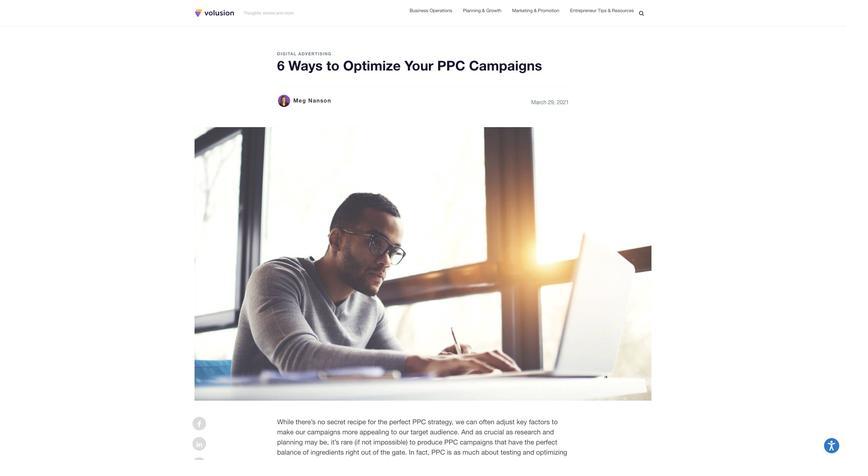 Task type: locate. For each thing, give the bounding box(es) containing it.
more
[[343, 429, 358, 437]]

our left target
[[399, 429, 409, 437]]

of
[[303, 449, 309, 457], [373, 449, 379, 457]]

& left growth
[[482, 8, 485, 13]]

first
[[387, 459, 398, 461]]

have
[[509, 439, 523, 447]]

ppc down the produce
[[432, 449, 445, 457]]

strategy,
[[428, 419, 454, 427]]

entrepreneur tips & resources link
[[570, 7, 634, 15]]

0 vertical spatial is
[[447, 449, 452, 457]]

there's
[[296, 419, 316, 427]]

planning
[[463, 8, 481, 13]]

of down 'may'
[[303, 449, 309, 457]]

adjust
[[497, 419, 515, 427]]

make
[[277, 429, 294, 437]]

may
[[305, 439, 318, 447]]

produce
[[418, 439, 443, 447]]

ppc up target
[[413, 419, 426, 427]]

1 vertical spatial campaigns
[[460, 439, 493, 447]]

impossible)
[[374, 439, 408, 447]]

business operations link
[[410, 7, 452, 15]]

6
[[277, 57, 285, 74]]

perfect
[[389, 419, 411, 427], [536, 439, 558, 447]]

ppc
[[437, 57, 466, 74], [413, 419, 426, 427], [445, 439, 458, 447], [432, 449, 445, 457]]

1 vertical spatial about
[[298, 459, 316, 461]]

1 vertical spatial and
[[543, 429, 554, 437]]

planning
[[277, 439, 303, 447]]

our
[[296, 429, 306, 437], [399, 429, 409, 437]]

the
[[378, 419, 388, 427], [525, 439, 534, 447], [381, 449, 390, 457], [344, 459, 353, 461], [375, 459, 385, 461]]

operations
[[430, 8, 452, 13]]

1 horizontal spatial and
[[523, 449, 535, 457]]

of up in on the bottom left
[[373, 449, 379, 457]]

1 horizontal spatial our
[[399, 429, 409, 437]]

the right in on the bottom left
[[375, 459, 385, 461]]

ppc right your
[[437, 57, 466, 74]]

and left more.
[[276, 11, 283, 15]]

1 horizontal spatial campaigns
[[460, 439, 493, 447]]

ppc down the audience.
[[445, 439, 458, 447]]

to
[[327, 57, 340, 74], [552, 419, 558, 427], [391, 429, 397, 437], [410, 439, 416, 447]]

perfect up the optimizing
[[536, 439, 558, 447]]

crucial
[[484, 429, 504, 437]]

be,
[[320, 439, 329, 447]]

1 horizontal spatial is
[[447, 449, 452, 457]]

&
[[482, 8, 485, 13], [534, 8, 537, 13], [608, 8, 611, 13]]

perfect up impossible)
[[389, 419, 411, 427]]

as
[[476, 429, 483, 437], [506, 429, 513, 437], [454, 449, 461, 457], [277, 459, 284, 461]]

(if
[[355, 439, 360, 447]]

meg nanson
[[293, 97, 331, 104]]

about
[[482, 449, 499, 457], [298, 459, 316, 461]]

ingredients
[[311, 449, 344, 457]]

not
[[362, 439, 372, 447]]

& right 'marketing'
[[534, 8, 537, 13]]

1 vertical spatial is
[[292, 459, 297, 461]]

and
[[276, 11, 283, 15], [543, 429, 554, 437], [523, 449, 535, 457]]

is down the audience.
[[447, 449, 452, 457]]

campaigns up be,
[[307, 429, 341, 437]]

0 vertical spatial perfect
[[389, 419, 411, 427]]

out
[[361, 449, 371, 457]]

campaigns
[[307, 429, 341, 437], [460, 439, 493, 447]]

much
[[463, 449, 480, 457]]

1 of from the left
[[303, 449, 309, 457]]

the down 'research'
[[525, 439, 534, 447]]

digital advertising 6 ways to optimize your ppc campaigns
[[277, 51, 542, 74]]

your
[[405, 57, 434, 74]]

as down adjust
[[506, 429, 513, 437]]

audience.
[[430, 429, 460, 437]]

about down that
[[482, 449, 499, 457]]

marketing & promotion
[[512, 8, 560, 13]]

as left the it
[[277, 459, 284, 461]]

it
[[286, 459, 290, 461]]

research
[[515, 429, 541, 437]]

ppc inside the digital advertising 6 ways to optimize your ppc campaigns
[[437, 57, 466, 74]]

in
[[368, 459, 373, 461]]

the down right
[[344, 459, 353, 461]]

balance
[[277, 449, 301, 457]]

recipe
[[348, 419, 366, 427]]

marketing
[[512, 8, 533, 13]]

our down there's
[[296, 429, 306, 437]]

1 horizontal spatial &
[[534, 8, 537, 13]]

and right testing
[[523, 449, 535, 457]]

as left much
[[454, 449, 461, 457]]

0 horizontal spatial &
[[482, 8, 485, 13]]

1 horizontal spatial of
[[373, 449, 379, 457]]

campaigns up much
[[460, 439, 493, 447]]

entrepreneur tips & resources
[[570, 8, 634, 13]]

is
[[447, 449, 452, 457], [292, 459, 297, 461]]

for
[[368, 419, 376, 427]]

about down 'may'
[[298, 459, 316, 461]]

search image
[[639, 10, 644, 16]]

to inside the digital advertising 6 ways to optimize your ppc campaigns
[[327, 57, 340, 74]]

1 horizontal spatial perfect
[[536, 439, 558, 447]]

0 horizontal spatial of
[[303, 449, 309, 457]]

is right the it
[[292, 459, 297, 461]]

growth
[[487, 8, 502, 13]]

factors
[[529, 419, 550, 427]]

0 horizontal spatial is
[[292, 459, 297, 461]]

0 vertical spatial campaigns
[[307, 429, 341, 437]]

& right 'tips'
[[608, 8, 611, 13]]

we
[[456, 419, 465, 427]]

while
[[277, 419, 294, 427]]

meg
[[293, 97, 306, 104]]

2 horizontal spatial and
[[543, 429, 554, 437]]

0 horizontal spatial perfect
[[389, 419, 411, 427]]

to up in
[[410, 439, 416, 447]]

0 vertical spatial and
[[276, 11, 283, 15]]

marketing & promotion link
[[512, 7, 560, 15]]

to down advertising
[[327, 57, 340, 74]]

and down factors
[[543, 429, 554, 437]]

0 horizontal spatial campaigns
[[307, 429, 341, 437]]

no
[[318, 419, 325, 427]]

as right the and
[[476, 429, 483, 437]]

0 horizontal spatial our
[[296, 429, 306, 437]]

meg nanson link
[[277, 94, 331, 108]]

the up first
[[381, 449, 390, 457]]

1 horizontal spatial about
[[482, 449, 499, 457]]

2021
[[557, 99, 569, 105]]



Task type: vqa. For each thing, say whether or not it's contained in the screenshot.
'appealing' at left bottom
yes



Task type: describe. For each thing, give the bounding box(es) containing it.
facebook image
[[197, 422, 201, 429]]

and
[[461, 429, 474, 437]]

2 our from the left
[[399, 429, 409, 437]]

place.
[[400, 459, 418, 461]]

in
[[409, 449, 415, 457]]

appealing
[[360, 429, 389, 437]]

2 of from the left
[[373, 449, 379, 457]]

tips
[[598, 8, 607, 13]]

6 ways to optimize your ppc campaigns image
[[195, 127, 652, 402]]

2 horizontal spatial &
[[608, 8, 611, 13]]

fact,
[[416, 449, 430, 457]]

march 29, 2021
[[531, 99, 569, 105]]

key
[[517, 419, 527, 427]]

1 our from the left
[[296, 429, 306, 437]]

& for marketing
[[534, 8, 537, 13]]

29,
[[548, 99, 556, 105]]

business operations
[[410, 8, 452, 13]]

secret
[[327, 419, 346, 427]]

0 horizontal spatial about
[[298, 459, 316, 461]]

march
[[531, 99, 547, 105]]

often
[[479, 419, 495, 427]]

creating
[[318, 459, 342, 461]]

it's
[[331, 439, 339, 447]]

2 vertical spatial and
[[523, 449, 535, 457]]

0 horizontal spatial and
[[276, 11, 283, 15]]

promotion
[[538, 8, 560, 13]]

resources
[[612, 8, 634, 13]]

entrepreneur
[[570, 8, 597, 13]]

ads
[[355, 459, 366, 461]]

while there's no secret recipe for the perfect ppc strategy, we can often adjust key factors to make our campaigns more appealing to our target audience. and as crucial as research and planning may be, it's rare (if not impossible) to produce ppc campaigns that have the perfect balance of ingredients right out of the gate. in fact, ppc is as much about testing and optimizing as it is about creating the ads in the first place.
[[277, 419, 568, 461]]

1 vertical spatial perfect
[[536, 439, 558, 447]]

that
[[495, 439, 507, 447]]

advertising
[[298, 51, 332, 56]]

ways
[[289, 57, 323, 74]]

optimize
[[343, 57, 401, 74]]

testing
[[501, 449, 521, 457]]

digital
[[277, 51, 297, 56]]

business
[[410, 8, 429, 13]]

linkedin image
[[196, 442, 202, 449]]

0 vertical spatial about
[[482, 449, 499, 457]]

target
[[411, 429, 428, 437]]

campaigns
[[469, 57, 542, 74]]

nanson
[[308, 97, 331, 104]]

can
[[466, 419, 477, 427]]

gate.
[[392, 449, 407, 457]]

thoughts,
[[244, 11, 262, 15]]

open accessibe: accessibility options, statement and help image
[[828, 442, 836, 452]]

right
[[346, 449, 359, 457]]

stories
[[263, 11, 275, 15]]

rare
[[341, 439, 353, 447]]

planning & growth
[[463, 8, 502, 13]]

thoughts, stories and more.
[[244, 11, 295, 15]]

to right factors
[[552, 419, 558, 427]]

more.
[[284, 11, 295, 15]]

planning & growth link
[[463, 7, 502, 15]]

to up impossible)
[[391, 429, 397, 437]]

the right for at the bottom left of the page
[[378, 419, 388, 427]]

& for planning
[[482, 8, 485, 13]]

optimizing
[[536, 449, 568, 457]]



